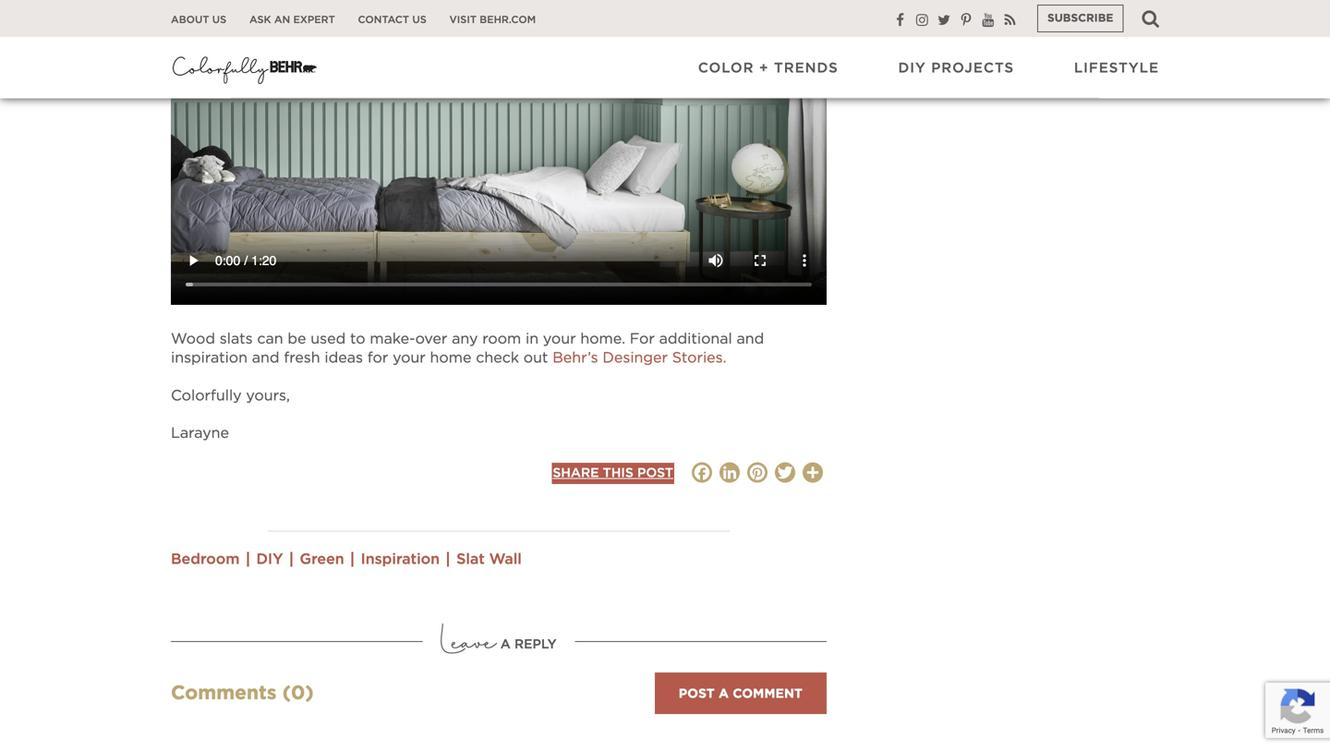 Task type: describe. For each thing, give the bounding box(es) containing it.
comments
[[171, 684, 277, 703]]

subscribe link
[[1038, 5, 1124, 32]]

ask an expert
[[249, 15, 335, 25]]

check
[[476, 351, 519, 366]]

trends
[[775, 61, 839, 75]]

larayne
[[171, 426, 229, 441]]

colorfully
[[171, 389, 242, 403]]

to
[[350, 332, 366, 346]]

1 vertical spatial inspiration
[[361, 552, 440, 567]]

lifestyle
[[1075, 61, 1160, 75]]

behr's desinger stories.
[[553, 351, 727, 366]]

can
[[257, 332, 283, 346]]

color + trends link
[[698, 59, 839, 78]]

search image
[[1143, 9, 1160, 28]]

a
[[719, 688, 729, 701]]

visit behr.com
[[450, 15, 536, 25]]

slat
[[457, 552, 485, 567]]

expert
[[293, 15, 335, 25]]

wood slats can be used to make-over any room in your home. for additional and inspiration and fresh ideas for your home check out
[[171, 332, 765, 366]]

slat wall link
[[457, 552, 522, 567]]

color
[[698, 61, 755, 75]]

visit behr.com link
[[450, 13, 536, 27]]

1 vertical spatial post
[[679, 688, 715, 701]]

any
[[452, 332, 478, 346]]

subscribe
[[1048, 13, 1114, 24]]

additional
[[660, 332, 733, 346]]

diy projects link
[[899, 59, 1015, 78]]

behr.com
[[480, 15, 536, 25]]

bedroom link
[[171, 552, 240, 567]]

lifestyle link
[[1075, 59, 1160, 78]]

share this post
[[553, 467, 674, 480]]

(0)
[[283, 684, 314, 703]]

this
[[603, 467, 634, 480]]

an
[[274, 15, 290, 25]]

colorfully behr image
[[171, 51, 319, 88]]

used
[[311, 332, 346, 346]]

yours,
[[246, 389, 290, 403]]

0 vertical spatial and
[[737, 332, 765, 346]]

wall
[[489, 552, 522, 567]]

1 horizontal spatial your
[[543, 332, 576, 346]]

contact
[[358, 15, 410, 25]]

behr's desinger stories. link
[[553, 351, 727, 366]]

make-
[[370, 332, 416, 346]]

leave a reply
[[441, 616, 557, 665]]

contact us link
[[358, 13, 427, 27]]



Task type: locate. For each thing, give the bounding box(es) containing it.
diy for diy projects
[[899, 61, 927, 75]]

1 horizontal spatial inspiration
[[361, 552, 440, 567]]

over
[[416, 332, 448, 346]]

diy left "green"
[[256, 552, 283, 567]]

and down can
[[252, 351, 280, 366]]

us right contact
[[413, 15, 427, 25]]

slat wall
[[457, 552, 522, 567]]

diy for diy
[[256, 552, 283, 567]]

1 vertical spatial and
[[252, 351, 280, 366]]

inspiration down 'wood'
[[171, 351, 248, 366]]

green link
[[300, 552, 344, 567]]

a
[[501, 639, 511, 651]]

your down make-
[[393, 351, 426, 366]]

1 horizontal spatial us
[[413, 15, 427, 25]]

ask an expert link
[[249, 13, 335, 27]]

comment
[[733, 688, 803, 701]]

diy left projects
[[899, 61, 927, 75]]

0 horizontal spatial diy
[[256, 552, 283, 567]]

2 us from the left
[[413, 15, 427, 25]]

and right additional
[[737, 332, 765, 346]]

wood
[[171, 332, 215, 346]]

and
[[737, 332, 765, 346], [252, 351, 280, 366]]

ideas
[[325, 351, 363, 366]]

diy
[[899, 61, 927, 75], [256, 552, 283, 567]]

visit
[[450, 15, 477, 25]]

us inside contact us link
[[413, 15, 427, 25]]

1 vertical spatial diy
[[256, 552, 283, 567]]

contact us
[[358, 15, 427, 25]]

desinger
[[603, 351, 668, 366]]

inspiration inside wood slats can be used to make-over any room in your home. for additional and inspiration and fresh ideas for your home check out
[[171, 351, 248, 366]]

0 horizontal spatial your
[[393, 351, 426, 366]]

inspiration
[[171, 351, 248, 366], [361, 552, 440, 567]]

diy link
[[256, 552, 283, 567]]

in
[[526, 332, 539, 346]]

1 horizontal spatial and
[[737, 332, 765, 346]]

post right this
[[638, 467, 674, 480]]

us inside about us link
[[212, 15, 227, 25]]

us
[[212, 15, 227, 25], [413, 15, 427, 25]]

slats
[[220, 332, 253, 346]]

out
[[524, 351, 548, 366]]

share
[[553, 467, 599, 480]]

0 horizontal spatial inspiration
[[171, 351, 248, 366]]

0 vertical spatial your
[[543, 332, 576, 346]]

about us
[[171, 15, 227, 25]]

your
[[543, 332, 576, 346], [393, 351, 426, 366]]

for
[[630, 332, 655, 346]]

post a comment link
[[655, 673, 827, 715]]

for
[[368, 351, 388, 366]]

reply
[[515, 639, 557, 651]]

us for about us
[[212, 15, 227, 25]]

0 horizontal spatial and
[[252, 351, 280, 366]]

home.
[[581, 332, 626, 346]]

us for contact us
[[413, 15, 427, 25]]

leave
[[441, 616, 497, 665]]

1 vertical spatial your
[[393, 351, 426, 366]]

us right about
[[212, 15, 227, 25]]

green
[[300, 552, 344, 567]]

0 vertical spatial diy
[[899, 61, 927, 75]]

ask
[[249, 15, 271, 25]]

fresh
[[284, 351, 320, 366]]

behr's
[[553, 351, 599, 366]]

+
[[760, 61, 769, 75]]

inspiration left slat
[[361, 552, 440, 567]]

1 horizontal spatial diy
[[899, 61, 927, 75]]

home
[[430, 351, 472, 366]]

post a comment
[[679, 688, 803, 701]]

0 horizontal spatial us
[[212, 15, 227, 25]]

stories.
[[673, 351, 727, 366]]

color + trends
[[698, 61, 839, 75]]

about
[[171, 15, 209, 25]]

colorfully yours,
[[171, 389, 290, 403]]

projects
[[932, 61, 1015, 75]]

1 horizontal spatial post
[[679, 688, 715, 701]]

diy projects
[[899, 61, 1015, 75]]

about us link
[[171, 13, 227, 27]]

room
[[483, 332, 522, 346]]

inspiration link
[[361, 552, 440, 567]]

bedroom
[[171, 552, 240, 567]]

0 vertical spatial inspiration
[[171, 351, 248, 366]]

be
[[288, 332, 306, 346]]

your up the behr's
[[543, 332, 576, 346]]

1 us from the left
[[212, 15, 227, 25]]

post
[[638, 467, 674, 480], [679, 688, 715, 701]]

0 horizontal spatial post
[[638, 467, 674, 480]]

comments (0)
[[171, 684, 314, 703]]

0 vertical spatial post
[[638, 467, 674, 480]]

post left 'a'
[[679, 688, 715, 701]]



Task type: vqa. For each thing, say whether or not it's contained in the screenshot.
POST A COMMENT
yes



